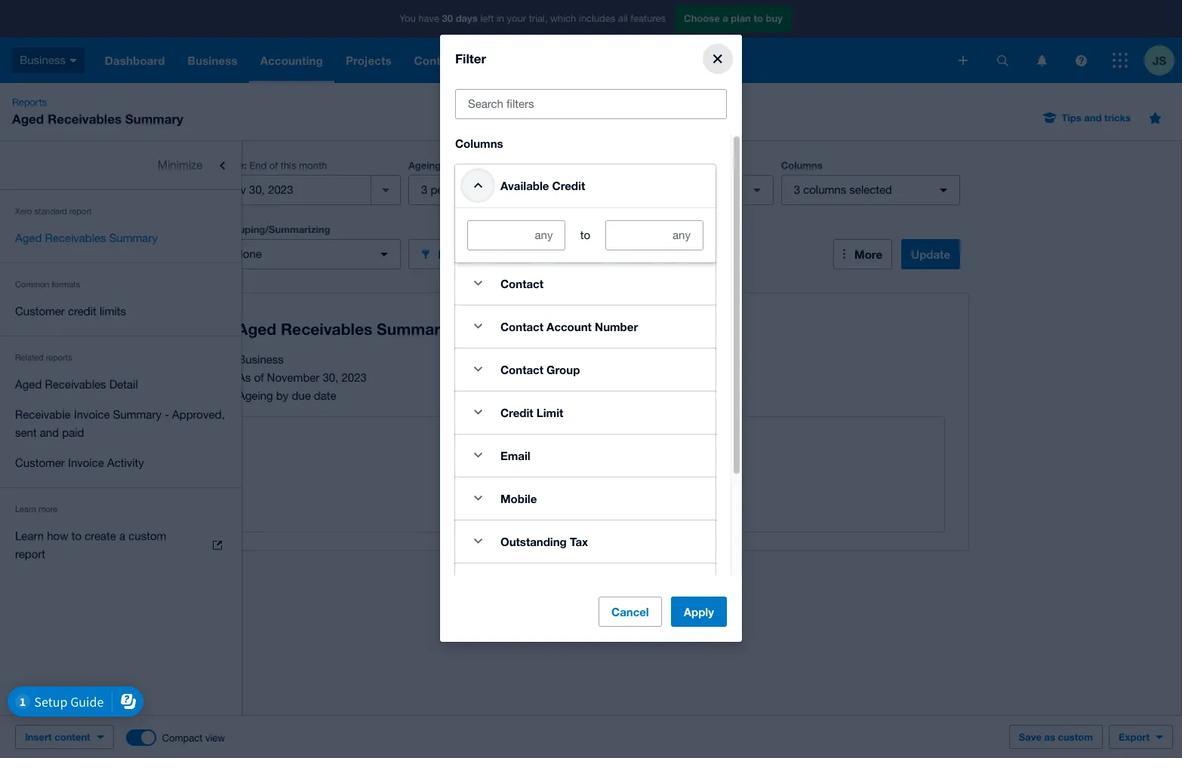 Task type: locate. For each thing, give the bounding box(es) containing it.
1 vertical spatial a
[[119, 530, 125, 543]]

ageing left by
[[595, 159, 627, 171]]

ageing up periods
[[408, 159, 441, 171]]

filter down periods
[[438, 247, 465, 261]]

1 vertical spatial and
[[40, 427, 59, 439]]

3 expand image from the top
[[463, 527, 493, 557]]

columns
[[455, 136, 503, 150], [781, 159, 823, 171]]

any number field down day on the left
[[468, 221, 565, 250]]

1 learn from the top
[[15, 505, 36, 514]]

1 customer from the top
[[15, 305, 65, 318]]

customer down common formats
[[15, 305, 65, 318]]

of inside 'button'
[[472, 183, 482, 196]]

0 vertical spatial a
[[723, 12, 728, 24]]

a left 'plan' at the top right
[[723, 12, 728, 24]]

1 3 from the left
[[421, 183, 427, 196]]

3
[[421, 183, 427, 196], [794, 183, 800, 196]]

receivable
[[15, 408, 71, 421]]

filter down days
[[455, 50, 486, 66]]

cancel button
[[599, 597, 662, 627]]

insert content
[[25, 731, 90, 744]]

compact view
[[162, 733, 225, 744]]

learn for learn how to create a custom report
[[15, 530, 44, 543]]

receivables
[[47, 111, 122, 127], [45, 232, 106, 245], [45, 378, 106, 391]]

expand image for contact account number
[[463, 312, 493, 342]]

2 learn from the top
[[15, 530, 44, 543]]

reports
[[46, 353, 72, 362]]

2 any number field from the left
[[606, 221, 703, 250]]

formats
[[52, 280, 80, 289]]

due
[[292, 390, 311, 402]]

business inside popup button
[[20, 53, 66, 66]]

contact
[[500, 277, 543, 290], [500, 320, 543, 333], [500, 363, 543, 376]]

how
[[47, 530, 68, 543]]

4 expand image from the top
[[463, 441, 493, 471]]

:
[[244, 159, 247, 171]]

available credit
[[500, 179, 585, 192]]

update button
[[901, 239, 960, 269]]

summary inside receivable invoice summary - approved, sent and paid
[[113, 408, 161, 421]]

expand image
[[463, 269, 493, 299], [463, 312, 493, 342], [463, 355, 493, 385], [463, 441, 493, 471]]

features
[[631, 13, 666, 24]]

1 vertical spatial learn
[[15, 530, 44, 543]]

1 horizontal spatial of
[[269, 160, 278, 171]]

1 horizontal spatial a
[[723, 12, 728, 24]]

to right how
[[71, 530, 82, 543]]

1 vertical spatial filter
[[438, 247, 465, 261]]

expand image left credit limit
[[463, 398, 493, 428]]

credit left limit
[[500, 406, 533, 420]]

business up as
[[238, 353, 284, 366]]

3 expand image from the top
[[463, 355, 493, 385]]

ageing inside the business as of november 30, 2023 ageing by due date
[[238, 390, 273, 402]]

2 expand image from the top
[[463, 484, 493, 514]]

30
[[442, 12, 453, 24], [485, 183, 497, 196]]

of left this
[[269, 160, 278, 171]]

insert
[[25, 731, 52, 744]]

0 horizontal spatial custom
[[129, 530, 166, 543]]

2 contact from the top
[[500, 320, 543, 333]]

standard
[[34, 207, 67, 216]]

left
[[480, 13, 494, 24]]

receivable invoice summary - approved, sent and paid
[[15, 408, 225, 439]]

1 vertical spatial receivables
[[45, 232, 106, 245]]

customer
[[15, 305, 65, 318], [15, 457, 65, 470]]

0 vertical spatial contact
[[500, 277, 543, 290]]

and right tips
[[1084, 112, 1102, 124]]

0 horizontal spatial 30
[[442, 12, 453, 24]]

related
[[15, 353, 44, 362]]

customer down sent
[[15, 457, 65, 470]]

0 vertical spatial custom
[[129, 530, 166, 543]]

2023
[[342, 371, 367, 384]]

summary down minimize button
[[109, 232, 158, 245]]

summary left -
[[113, 408, 161, 421]]

date : end of this month
[[222, 159, 327, 171]]

report
[[69, 207, 92, 216], [15, 548, 45, 561]]

any number field
[[468, 221, 565, 250], [606, 221, 703, 250]]

learn
[[15, 505, 36, 514], [15, 530, 44, 543]]

receivables down "reports"
[[45, 378, 106, 391]]

1 horizontal spatial report
[[69, 207, 92, 216]]

1 horizontal spatial any number field
[[606, 221, 703, 250]]

2 vertical spatial summary
[[113, 408, 161, 421]]

columns inside filter dialog
[[455, 136, 503, 150]]

date
[[314, 390, 336, 402]]

paid
[[62, 427, 84, 439]]

summary for invoice
[[113, 408, 161, 421]]

filter
[[455, 50, 486, 66], [438, 247, 465, 261]]

business inside the business as of november 30, 2023 ageing by due date
[[238, 353, 284, 366]]

content
[[55, 731, 90, 744]]

1 vertical spatial business
[[238, 353, 284, 366]]

of right periods
[[472, 183, 482, 196]]

1 horizontal spatial ageing
[[408, 159, 441, 171]]

2 3 from the left
[[794, 183, 800, 196]]

3 left periods
[[421, 183, 427, 196]]

2 vertical spatial receivables
[[45, 378, 106, 391]]

3 contact from the top
[[500, 363, 543, 376]]

expand image for outstanding tax
[[463, 527, 493, 557]]

1 vertical spatial credit
[[500, 406, 533, 420]]

1 vertical spatial report
[[15, 548, 45, 561]]

customer credit limits link
[[0, 297, 242, 327]]

ageing for ageing periods
[[408, 159, 441, 171]]

reports
[[12, 97, 47, 108]]

any number field down by
[[606, 221, 703, 250]]

0 horizontal spatial ageing
[[238, 390, 273, 402]]

aged down xero
[[15, 232, 42, 245]]

ageing periods
[[408, 159, 480, 171]]

invoice for customer
[[68, 457, 104, 470]]

1 horizontal spatial business
[[238, 353, 284, 366]]

month
[[299, 160, 327, 171]]

receivables for summary
[[45, 232, 106, 245]]

2 expand image from the top
[[463, 312, 493, 342]]

3 for 3 columns selected
[[794, 183, 800, 196]]

2 vertical spatial expand image
[[463, 527, 493, 557]]

navigation
[[93, 38, 948, 83]]

summary inside reports aged receivables summary
[[125, 111, 183, 127]]

all
[[618, 13, 628, 24]]

1 vertical spatial expand image
[[463, 484, 493, 514]]

0 vertical spatial 30
[[442, 12, 453, 24]]

0 horizontal spatial a
[[119, 530, 125, 543]]

0 horizontal spatial any number field
[[468, 221, 565, 250]]

0 horizontal spatial business
[[20, 53, 66, 66]]

aged for aged receivables summary
[[15, 232, 42, 245]]

report down learn more
[[15, 548, 45, 561]]

sent
[[15, 427, 37, 439]]

0 horizontal spatial report
[[15, 548, 45, 561]]

to left buy
[[754, 12, 763, 24]]

0 vertical spatial credit
[[552, 179, 585, 192]]

invoice for receivable
[[74, 408, 110, 421]]

account
[[547, 320, 592, 333]]

contact for contact account number
[[500, 320, 543, 333]]

credit right available at the left top of page
[[552, 179, 585, 192]]

1 horizontal spatial custom
[[1058, 731, 1093, 744]]

0 vertical spatial and
[[1084, 112, 1102, 124]]

expand image for credit limit
[[463, 398, 493, 428]]

learn inside learn how to create a custom report
[[15, 530, 44, 543]]

0 vertical spatial business
[[20, 53, 66, 66]]

0 vertical spatial report
[[69, 207, 92, 216]]

ageing down as
[[238, 390, 273, 402]]

update
[[911, 248, 950, 261]]

1 vertical spatial summary
[[109, 232, 158, 245]]

1 vertical spatial custom
[[1058, 731, 1093, 744]]

1 expand image from the top
[[463, 269, 493, 299]]

expand image for mobile
[[463, 484, 493, 514]]

0 vertical spatial columns
[[455, 136, 503, 150]]

a right create at the bottom left
[[119, 530, 125, 543]]

cancel
[[611, 606, 649, 619]]

to
[[754, 12, 763, 24], [580, 229, 590, 241], [580, 483, 590, 496], [71, 530, 82, 543]]

receivables down xero standard report
[[45, 232, 106, 245]]

aged
[[12, 111, 44, 127], [15, 232, 42, 245], [15, 378, 42, 391]]

of inside the business as of november 30, 2023 ageing by due date
[[254, 371, 264, 384]]

related reports
[[15, 353, 72, 362]]

30,
[[323, 371, 338, 384]]

1 vertical spatial invoice
[[68, 457, 104, 470]]

0 horizontal spatial and
[[40, 427, 59, 439]]

learn left 'more'
[[15, 505, 36, 514]]

selected
[[849, 183, 892, 196]]

0 vertical spatial filter
[[455, 50, 486, 66]]

contact up contact group
[[500, 320, 543, 333]]

choose a plan to buy
[[684, 12, 783, 24]]

svg image
[[1113, 53, 1128, 68], [997, 55, 1008, 66], [1037, 55, 1047, 66], [1075, 55, 1087, 66], [69, 59, 77, 62]]

and down receivable
[[40, 427, 59, 439]]

columns up 'columns'
[[781, 159, 823, 171]]

have
[[418, 13, 439, 24]]

1 contact from the top
[[500, 277, 543, 290]]

as
[[1044, 731, 1055, 744]]

invoice up paid
[[74, 408, 110, 421]]

save
[[1019, 731, 1042, 744]]

reports link
[[6, 95, 53, 110]]

1 vertical spatial of
[[472, 183, 482, 196]]

expand image
[[463, 398, 493, 428], [463, 484, 493, 514], [463, 527, 493, 557]]

1 horizontal spatial credit
[[552, 179, 585, 192]]

2 customer from the top
[[15, 457, 65, 470]]

1 vertical spatial contact
[[500, 320, 543, 333]]

choose
[[684, 12, 720, 24]]

1 horizontal spatial 30
[[485, 183, 497, 196]]

report up "aged receivables summary"
[[69, 207, 92, 216]]

of for 3 periods of 30 day
[[472, 183, 482, 196]]

custom right create at the bottom left
[[129, 530, 166, 543]]

custom
[[129, 530, 166, 543], [1058, 731, 1093, 744]]

expand image for contact group
[[463, 355, 493, 385]]

0 vertical spatial expand image
[[463, 398, 493, 428]]

and
[[1084, 112, 1102, 124], [40, 427, 59, 439]]

customer invoice activity link
[[0, 448, 242, 479]]

business up the reports
[[20, 53, 66, 66]]

view
[[205, 733, 225, 744]]

learn more
[[15, 505, 57, 514]]

0 vertical spatial aged
[[12, 111, 44, 127]]

receivables down the reports link
[[47, 111, 122, 127]]

a inside the js banner
[[723, 12, 728, 24]]

0 horizontal spatial columns
[[455, 136, 503, 150]]

periods
[[431, 183, 469, 196]]

custom right as
[[1058, 731, 1093, 744]]

2 horizontal spatial ageing
[[595, 159, 627, 171]]

2 vertical spatial contact
[[500, 363, 543, 376]]

columns up the periods
[[455, 136, 503, 150]]

2 horizontal spatial of
[[472, 183, 482, 196]]

30 left day on the left
[[485, 183, 497, 196]]

learn down learn more
[[15, 530, 44, 543]]

close image
[[703, 44, 733, 74]]

to down available credit
[[580, 229, 590, 241]]

0 vertical spatial customer
[[15, 305, 65, 318]]

of right as
[[254, 371, 264, 384]]

aged down the reports link
[[12, 111, 44, 127]]

tips and tricks button
[[1035, 106, 1140, 130]]

export
[[1119, 731, 1150, 744]]

aged receivables detail
[[15, 378, 138, 391]]

2 vertical spatial of
[[254, 371, 264, 384]]

credit limit
[[500, 406, 563, 420]]

1 vertical spatial customer
[[15, 457, 65, 470]]

3 inside 3 periods of 30 day 'button'
[[421, 183, 427, 196]]

3 left 'columns'
[[794, 183, 800, 196]]

invoice down paid
[[68, 457, 104, 470]]

minimize
[[158, 159, 203, 171]]

of
[[269, 160, 278, 171], [472, 183, 482, 196], [254, 371, 264, 384]]

credit
[[552, 179, 585, 192], [500, 406, 533, 420]]

1 vertical spatial aged
[[15, 232, 42, 245]]

a
[[723, 12, 728, 24], [119, 530, 125, 543]]

0 vertical spatial summary
[[125, 111, 183, 127]]

0 vertical spatial invoice
[[74, 408, 110, 421]]

expand image left mobile
[[463, 484, 493, 514]]

0 horizontal spatial 3
[[421, 183, 427, 196]]

includes
[[579, 13, 615, 24]]

contact down filter button
[[500, 277, 543, 290]]

contact left "group"
[[500, 363, 543, 376]]

invoice inside receivable invoice summary - approved, sent and paid
[[74, 408, 110, 421]]

2 vertical spatial aged
[[15, 378, 42, 391]]

0 vertical spatial learn
[[15, 505, 36, 514]]

summary for receivables
[[109, 232, 158, 245]]

aged down related
[[15, 378, 42, 391]]

minimize button
[[0, 150, 242, 180]]

0 vertical spatial of
[[269, 160, 278, 171]]

1 horizontal spatial columns
[[781, 159, 823, 171]]

contact for contact group
[[500, 363, 543, 376]]

1 horizontal spatial and
[[1084, 112, 1102, 124]]

plan
[[731, 12, 751, 24]]

business
[[20, 53, 66, 66], [238, 353, 284, 366]]

1 vertical spatial 30
[[485, 183, 497, 196]]

business for business as of november 30, 2023 ageing by due date
[[238, 353, 284, 366]]

0 vertical spatial receivables
[[47, 111, 122, 127]]

Select end date field
[[223, 176, 371, 205]]

summary up minimize
[[125, 111, 183, 127]]

invoice
[[74, 408, 110, 421], [68, 457, 104, 470]]

1 expand image from the top
[[463, 398, 493, 428]]

30 right have
[[442, 12, 453, 24]]

0 horizontal spatial of
[[254, 371, 264, 384]]

expand image left outstanding
[[463, 527, 493, 557]]

1 horizontal spatial 3
[[794, 183, 800, 196]]



Task type: describe. For each thing, give the bounding box(es) containing it.
activity
[[107, 457, 144, 470]]

create
[[85, 530, 116, 543]]

aged receivables detail link
[[0, 370, 242, 400]]

aged receivables summary link
[[0, 223, 242, 254]]

customer invoice activity
[[15, 457, 144, 470]]

ageing by
[[595, 159, 642, 171]]

1 any number field from the left
[[468, 221, 565, 250]]

expand image for contact
[[463, 269, 493, 299]]

xero standard report
[[15, 207, 92, 216]]

of for business as of november 30, 2023 ageing by due date
[[254, 371, 264, 384]]

apply button
[[671, 597, 727, 627]]

collapse image
[[463, 170, 493, 201]]

you have 30 days left in your trial, which includes all features
[[399, 12, 666, 24]]

group
[[547, 363, 580, 376]]

limits
[[100, 305, 126, 318]]

custom inside learn how to create a custom report
[[129, 530, 166, 543]]

business for business
[[20, 53, 66, 66]]

contact for contact
[[500, 277, 543, 290]]

ageing for ageing by
[[595, 159, 627, 171]]

date
[[222, 159, 244, 171]]

to left show in the right of the page
[[580, 483, 590, 496]]

0 horizontal spatial credit
[[500, 406, 533, 420]]

here
[[623, 483, 645, 496]]

learn for learn more
[[15, 505, 36, 514]]

buy
[[766, 12, 783, 24]]

by
[[276, 390, 289, 402]]

1 vertical spatial columns
[[781, 159, 823, 171]]

3 periods of 30 day
[[421, 183, 520, 196]]

periods
[[444, 159, 480, 171]]

contact account number
[[500, 320, 638, 333]]

as
[[238, 371, 251, 384]]

aged for aged receivables detail
[[15, 378, 42, 391]]

svg image inside business popup button
[[69, 59, 77, 62]]

november
[[267, 371, 320, 384]]

your
[[507, 13, 526, 24]]

customer for customer invoice activity
[[15, 457, 65, 470]]

day
[[500, 183, 520, 196]]

to inside learn how to create a custom report
[[71, 530, 82, 543]]

a inside learn how to create a custom report
[[119, 530, 125, 543]]

number
[[595, 320, 638, 333]]

and inside receivable invoice summary - approved, sent and paid
[[40, 427, 59, 439]]

report inside learn how to create a custom report
[[15, 548, 45, 561]]

of inside "date : end of this month"
[[269, 160, 278, 171]]

customer for customer credit limits
[[15, 305, 65, 318]]

email
[[500, 449, 530, 463]]

learn how to create a custom report
[[15, 530, 166, 561]]

business button
[[0, 38, 93, 83]]

available
[[500, 179, 549, 192]]

filter inside button
[[438, 247, 465, 261]]

in
[[497, 13, 504, 24]]

learn how to create a custom report link
[[0, 522, 242, 570]]

limit
[[537, 406, 563, 420]]

business as of november 30, 2023 ageing by due date
[[238, 353, 367, 402]]

receivables for detail
[[45, 378, 106, 391]]

tips
[[1062, 112, 1082, 124]]

none
[[235, 248, 262, 260]]

3 periods of 30 day button
[[408, 175, 587, 205]]

outstanding
[[500, 535, 567, 549]]

more
[[855, 248, 882, 261]]

tips and tricks
[[1062, 112, 1131, 124]]

Search filters field
[[456, 90, 726, 118]]

save as custom button
[[1009, 725, 1103, 750]]

3 columns selected
[[794, 183, 892, 196]]

30 inside 'button'
[[485, 183, 497, 196]]

filter inside dialog
[[455, 50, 486, 66]]

you
[[399, 13, 416, 24]]

custom inside button
[[1058, 731, 1093, 744]]

columns
[[803, 183, 846, 196]]

nothing
[[537, 483, 577, 496]]

receivable invoice summary - approved, sent and paid link
[[0, 400, 242, 448]]

js
[[1153, 53, 1166, 67]]

show
[[593, 483, 620, 496]]

trial,
[[529, 13, 548, 24]]

svg image
[[959, 56, 968, 65]]

3 for 3 periods of 30 day
[[421, 183, 427, 196]]

to inside filter dialog
[[580, 229, 590, 241]]

aged receivables summary
[[15, 232, 158, 245]]

apply
[[684, 606, 714, 619]]

detail
[[109, 378, 138, 391]]

this
[[281, 160, 296, 171]]

and inside button
[[1084, 112, 1102, 124]]

end
[[249, 160, 267, 171]]

xero
[[15, 207, 32, 216]]

common
[[15, 280, 49, 289]]

common formats
[[15, 280, 80, 289]]

insert content button
[[15, 725, 114, 750]]

Report title field
[[233, 313, 938, 347]]

filter dialog
[[440, 35, 742, 693]]

grouping/summarizing
[[222, 223, 330, 236]]

navigation inside the js banner
[[93, 38, 948, 83]]

which
[[550, 13, 576, 24]]

mobile
[[500, 492, 537, 506]]

30 inside the js banner
[[442, 12, 453, 24]]

by
[[630, 159, 642, 171]]

js banner
[[0, 0, 1182, 83]]

compact
[[162, 733, 203, 744]]

aged inside reports aged receivables summary
[[12, 111, 44, 127]]

to inside the js banner
[[754, 12, 763, 24]]

more button
[[833, 239, 892, 269]]

contact group
[[500, 363, 580, 376]]

outstanding tax
[[500, 535, 588, 549]]

tax
[[570, 535, 588, 549]]

receivables inside reports aged receivables summary
[[47, 111, 122, 127]]

-
[[165, 408, 169, 421]]

filter button
[[408, 239, 587, 269]]

expand image for email
[[463, 441, 493, 471]]



Task type: vqa. For each thing, say whether or not it's contained in the screenshot.
LEFT
yes



